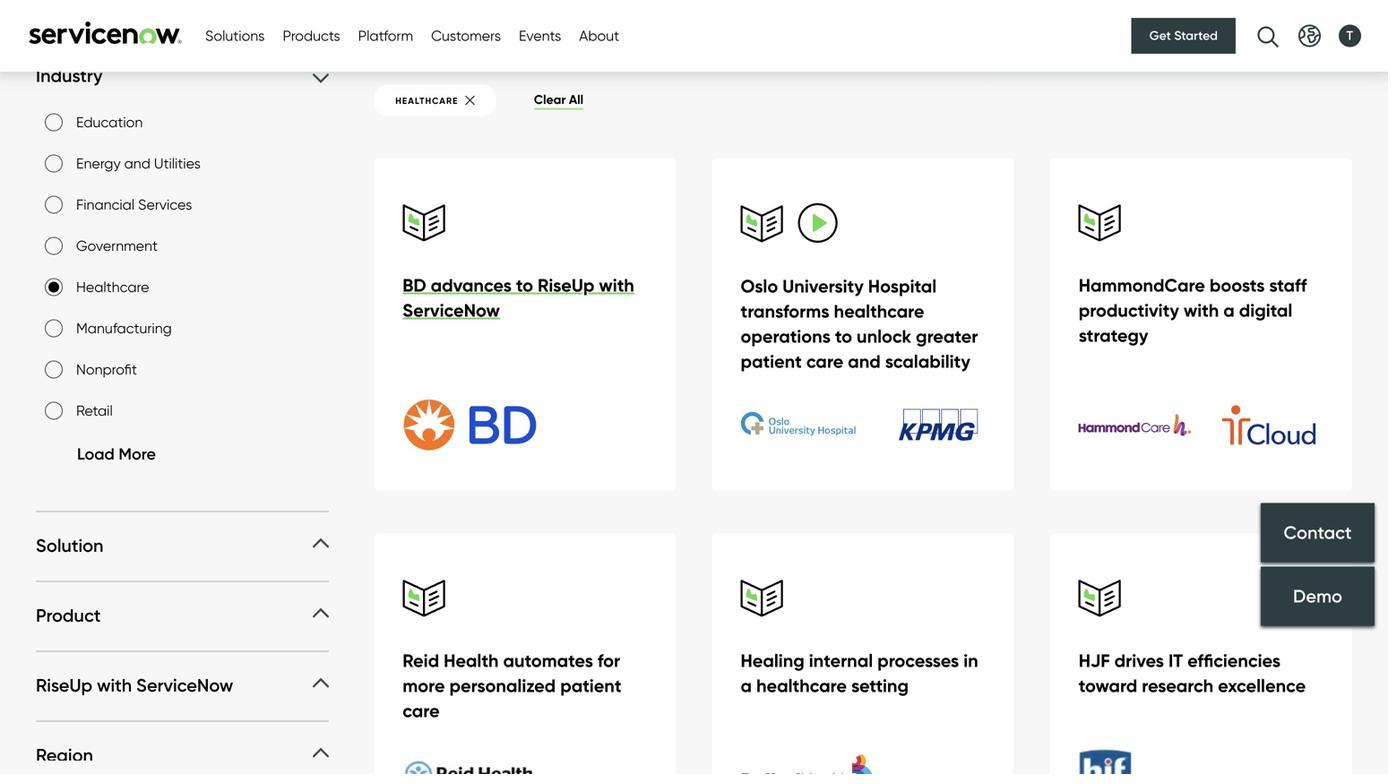 Task type: vqa. For each thing, say whether or not it's contained in the screenshot.
Go to ServiceNow account image
no



Task type: locate. For each thing, give the bounding box(es) containing it.
0 horizontal spatial oslo university hospital image
[[741, 401, 856, 449]]

0 horizontal spatial patient
[[560, 675, 621, 697]]

utilities
[[154, 154, 201, 172]]

1 vertical spatial riseup
[[36, 674, 92, 697]]

1 oslo university hospital image from the left
[[741, 401, 856, 449]]

0 vertical spatial a
[[1223, 299, 1235, 321]]

care down 'operations'
[[806, 350, 843, 373]]

2 horizontal spatial with
[[1184, 299, 1219, 321]]

0 vertical spatial patient
[[741, 350, 802, 373]]

bd
[[403, 274, 426, 296]]

to right "advances"
[[516, 274, 533, 296]]

patient down for on the left bottom of page
[[560, 675, 621, 697]]

healthcare inside oslo university hospital transforms healthcare operations to unlock greater patient care and scalability
[[834, 300, 924, 322]]

0 horizontal spatial riseup
[[36, 674, 92, 697]]

events
[[519, 27, 561, 44]]

to
[[516, 274, 533, 296], [835, 325, 852, 347]]

internal
[[809, 649, 873, 672]]

and down unlock
[[848, 350, 881, 373]]

with inside 'bd advances to riseup with servicenow'
[[599, 274, 634, 296]]

about button
[[579, 25, 619, 47]]

education option
[[45, 113, 63, 131]]

boosts
[[1210, 274, 1265, 296]]

servicenow down "advances"
[[403, 299, 500, 321]]

nonprofit option
[[45, 360, 63, 378]]

0 vertical spatial care
[[806, 350, 843, 373]]

0 vertical spatial healthcare
[[834, 300, 924, 322]]

refine by:
[[36, 0, 132, 27]]

riseup
[[538, 274, 595, 296], [36, 674, 92, 697]]

with inside dropdown button
[[97, 674, 132, 697]]

hospital
[[868, 275, 937, 297]]

servicenow image
[[27, 21, 184, 44]]

1 horizontal spatial healthcare
[[395, 95, 458, 106]]

personalized
[[449, 675, 556, 697]]

1 horizontal spatial patient
[[741, 350, 802, 373]]

1 horizontal spatial riseup
[[538, 274, 595, 296]]

productivity
[[1079, 299, 1179, 321]]

0 horizontal spatial a
[[741, 675, 752, 697]]

financial services option
[[45, 196, 63, 213]]

riseup with servicenow
[[36, 674, 233, 697]]

care down more at the left bottom of page
[[403, 700, 440, 722]]

1 vertical spatial to
[[835, 325, 852, 347]]

1 horizontal spatial a
[[1223, 299, 1235, 321]]

education
[[76, 113, 143, 131]]

to inside oslo university hospital transforms healthcare operations to unlock greater patient care and scalability
[[835, 325, 852, 347]]

0 horizontal spatial hammondcare image
[[1079, 401, 1194, 449]]

servicenow up region popup button
[[136, 674, 233, 697]]

with inside the hammondcare boosts staff productivity with a digital strategy
[[1184, 299, 1219, 321]]

1 vertical spatial care
[[403, 700, 440, 722]]

industry button
[[36, 64, 329, 87]]

1 horizontal spatial oslo university hospital image
[[863, 401, 978, 449]]

unlock
[[857, 325, 911, 347]]

efficiencies
[[1187, 649, 1281, 672]]

hjf
[[1079, 649, 1110, 672]]

solution button
[[36, 534, 329, 557]]

bd advances to riseup with servicenow
[[403, 274, 634, 321]]

region
[[36, 744, 93, 766]]

riseup with servicenow button
[[36, 674, 329, 697]]

platform
[[358, 27, 413, 44]]

about
[[579, 27, 619, 44]]

healthcare inside healing internal processes in a healthcare setting
[[756, 675, 847, 697]]

healthcare
[[395, 95, 458, 106], [76, 278, 149, 295]]

solutions button
[[205, 25, 265, 47]]

0 vertical spatial riseup
[[538, 274, 595, 296]]

load more
[[77, 444, 156, 464]]

patient inside reid health automates for more personalized patient care
[[560, 675, 621, 697]]

1 horizontal spatial and
[[848, 350, 881, 373]]

and
[[124, 154, 150, 172], [848, 350, 881, 373]]

more
[[403, 675, 445, 697]]

clear all link
[[534, 92, 583, 110]]

1 vertical spatial with
[[1184, 299, 1219, 321]]

get started link
[[1131, 18, 1236, 54]]

a down healing
[[741, 675, 752, 697]]

customers
[[431, 27, 501, 44]]

and right energy
[[124, 154, 150, 172]]

government option
[[45, 237, 63, 255]]

healthcare down healing
[[756, 675, 847, 697]]

with
[[599, 274, 634, 296], [1184, 299, 1219, 321], [97, 674, 132, 697]]

healthcare up unlock
[[834, 300, 924, 322]]

patient
[[741, 350, 802, 373], [560, 675, 621, 697]]

products
[[283, 27, 340, 44]]

1 horizontal spatial servicenow
[[403, 299, 500, 321]]

oslo university hospital transforms healthcare operations to unlock greater patient care and scalability
[[741, 275, 978, 373]]

1 vertical spatial and
[[848, 350, 881, 373]]

patient down 'operations'
[[741, 350, 802, 373]]

healthcare down government
[[76, 278, 149, 295]]

1 horizontal spatial hammondcare image
[[1201, 401, 1316, 449]]

ballad health image
[[741, 747, 875, 774]]

0 horizontal spatial and
[[124, 154, 150, 172]]

1 vertical spatial healthcare
[[756, 675, 847, 697]]

1 vertical spatial patient
[[560, 675, 621, 697]]

a down boosts at the top
[[1223, 299, 1235, 321]]

healthcare
[[834, 300, 924, 322], [756, 675, 847, 697]]

excellence
[[1218, 675, 1306, 697]]

servicenow
[[403, 299, 500, 321], [136, 674, 233, 697]]

0 vertical spatial servicenow
[[403, 299, 500, 321]]

scalability
[[885, 350, 970, 373]]

research
[[1142, 675, 1214, 697]]

0 horizontal spatial to
[[516, 274, 533, 296]]

1 horizontal spatial care
[[806, 350, 843, 373]]

strategy
[[1079, 324, 1148, 347]]

energy
[[76, 154, 121, 172]]

energy and utilities
[[76, 154, 201, 172]]

healthcare option
[[45, 278, 63, 296]]

clear all
[[534, 92, 583, 107]]

1 vertical spatial a
[[741, 675, 752, 697]]

2 vertical spatial with
[[97, 674, 132, 697]]

healthcare down customers popup button
[[395, 95, 458, 106]]

0 horizontal spatial healthcare
[[76, 278, 149, 295]]

customers button
[[431, 25, 501, 47]]

1 horizontal spatial to
[[835, 325, 852, 347]]

reid health automates for more personalized patient care
[[403, 649, 621, 722]]

patient inside oslo university hospital transforms healthcare operations to unlock greater patient care and scalability
[[741, 350, 802, 373]]

nonprofit
[[76, 360, 137, 378]]

hjf – servicenow – customer story image
[[1079, 747, 1213, 774]]

2 hammondcare image from the left
[[1201, 401, 1316, 449]]

events button
[[519, 25, 561, 47]]

solutions
[[205, 27, 265, 44]]

get
[[1149, 28, 1171, 43]]

products button
[[283, 25, 340, 47]]

riseup inside 'bd advances to riseup with servicenow'
[[538, 274, 595, 296]]

a
[[1223, 299, 1235, 321], [741, 675, 752, 697]]

university
[[783, 275, 864, 297]]

hammondcare boosts staff productivity with a digital strategy
[[1079, 274, 1307, 347]]

oslo university hospital image
[[741, 401, 856, 449], [863, 401, 978, 449]]

reid health image
[[403, 747, 537, 774]]

a inside healing internal processes in a healthcare setting
[[741, 675, 752, 697]]

transforms
[[741, 300, 829, 322]]

operations
[[741, 325, 831, 347]]

0 horizontal spatial with
[[97, 674, 132, 697]]

servicenow inside dropdown button
[[136, 674, 233, 697]]

manufacturing
[[76, 319, 172, 337]]

hammondcare image
[[1079, 401, 1194, 449], [1201, 401, 1316, 449]]

setting
[[851, 675, 909, 697]]

services
[[138, 196, 192, 213]]

by:
[[102, 0, 132, 27]]

0 vertical spatial healthcare
[[395, 95, 458, 106]]

product button
[[36, 604, 329, 627]]

care
[[806, 350, 843, 373], [403, 700, 440, 722]]

0 vertical spatial with
[[599, 274, 634, 296]]

0 horizontal spatial care
[[403, 700, 440, 722]]

to left unlock
[[835, 325, 852, 347]]

manufacturing option
[[45, 319, 63, 337]]

1 vertical spatial servicenow
[[136, 674, 233, 697]]

1 horizontal spatial with
[[599, 274, 634, 296]]

0 horizontal spatial servicenow
[[136, 674, 233, 697]]

0 vertical spatial to
[[516, 274, 533, 296]]

hjf drives it efficiencies toward research excellence
[[1079, 649, 1306, 697]]



Task type: describe. For each thing, give the bounding box(es) containing it.
more
[[119, 444, 156, 464]]

product
[[36, 604, 101, 627]]

with for productivity
[[1184, 299, 1219, 321]]

a inside the hammondcare boosts staff productivity with a digital strategy
[[1223, 299, 1235, 321]]

load more button
[[45, 440, 156, 468]]

load
[[77, 444, 115, 464]]

drives
[[1114, 649, 1164, 672]]

care inside oslo university hospital transforms healthcare operations to unlock greater patient care and scalability
[[806, 350, 843, 373]]

riseup inside dropdown button
[[36, 674, 92, 697]]

refine
[[36, 0, 97, 27]]

get started
[[1149, 28, 1218, 43]]

advances
[[431, 274, 512, 296]]

matches:
[[467, 4, 618, 44]]

solution
[[36, 534, 103, 557]]

hammondcare
[[1079, 274, 1205, 296]]

to inside 'bd advances to riseup with servicenow'
[[516, 274, 533, 296]]

2 oslo university hospital image from the left
[[863, 401, 978, 449]]

retail
[[76, 402, 113, 419]]

your matches: 35
[[374, 4, 661, 44]]

with for riseup
[[599, 274, 634, 296]]

toward
[[1079, 675, 1137, 697]]

platform button
[[358, 25, 413, 47]]

financial
[[76, 196, 135, 213]]

35
[[626, 4, 661, 44]]

financial services
[[76, 196, 192, 213]]

processes
[[877, 649, 959, 672]]

becton dickinson riseup image
[[403, 397, 537, 453]]

clear
[[534, 92, 566, 107]]

health
[[444, 649, 499, 672]]

1 hammondcare image from the left
[[1079, 401, 1194, 449]]

oslo
[[741, 275, 778, 297]]

staff
[[1269, 274, 1307, 296]]

started
[[1174, 28, 1218, 43]]

0 vertical spatial and
[[124, 154, 150, 172]]

industry
[[36, 64, 102, 87]]

energy and utilities option
[[45, 154, 63, 172]]

for
[[598, 649, 620, 672]]

reid
[[403, 649, 439, 672]]

it
[[1168, 649, 1183, 672]]

servicenow inside 'bd advances to riseup with servicenow'
[[403, 299, 500, 321]]

region button
[[36, 744, 329, 767]]

greater
[[916, 325, 978, 347]]

retail option
[[45, 402, 63, 420]]

in
[[964, 649, 978, 672]]

government
[[76, 237, 158, 254]]

healing
[[741, 649, 805, 672]]

automates
[[503, 649, 593, 672]]

your
[[374, 4, 459, 44]]

1 vertical spatial healthcare
[[76, 278, 149, 295]]

healing internal processes in a healthcare setting
[[741, 649, 978, 697]]

all
[[569, 92, 583, 107]]

care inside reid health automates for more personalized patient care
[[403, 700, 440, 722]]

digital
[[1239, 299, 1293, 321]]

and inside oslo university hospital transforms healthcare operations to unlock greater patient care and scalability
[[848, 350, 881, 373]]



